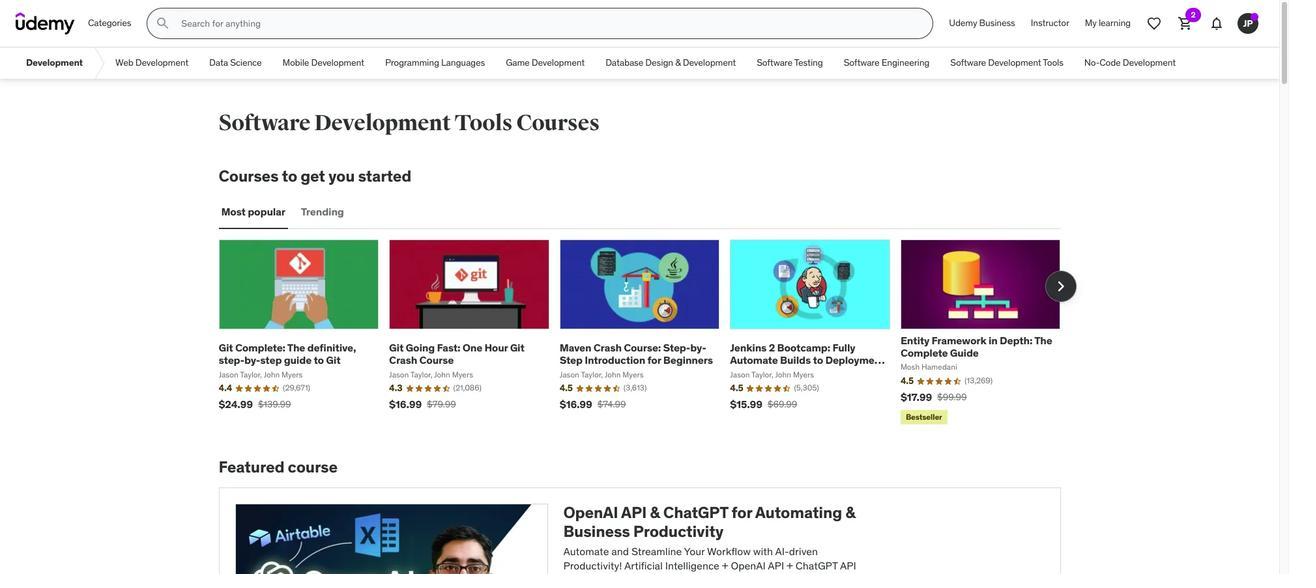 Task type: vqa. For each thing, say whether or not it's contained in the screenshot.
'Course content'
no



Task type: describe. For each thing, give the bounding box(es) containing it.
udemy image
[[16, 12, 75, 35]]

2 horizontal spatial &
[[846, 503, 856, 523]]

intelligence
[[665, 560, 720, 573]]

carousel element
[[219, 240, 1077, 428]]

data science link
[[199, 48, 272, 79]]

arrow pointing to subcategory menu links image
[[93, 48, 105, 79]]

my learning link
[[1077, 8, 1139, 39]]

artificial
[[624, 560, 663, 573]]

2 inside jenkins 2 bootcamp: fully automate builds to deployment 2020
[[769, 342, 775, 355]]

development right game
[[532, 57, 585, 69]]

your
[[684, 545, 705, 558]]

no-code development link
[[1074, 48, 1186, 79]]

ai-
[[775, 545, 789, 558]]

code
[[1100, 57, 1121, 69]]

web development
[[115, 57, 188, 69]]

0 vertical spatial openai
[[564, 503, 618, 523]]

1 horizontal spatial chatgpt
[[796, 560, 838, 573]]

Search for anything text field
[[179, 12, 917, 35]]

notifications image
[[1209, 16, 1225, 31]]

1 horizontal spatial openai
[[731, 560, 766, 573]]

science
[[230, 57, 262, 69]]

git right guide
[[326, 354, 341, 367]]

jp
[[1243, 17, 1253, 29]]

trending button
[[298, 197, 347, 228]]

software for software testing
[[757, 57, 793, 69]]

development down udemy business link
[[988, 57, 1041, 69]]

crash inside maven crash course: step-by- step introduction for beginners
[[594, 342, 622, 355]]

1 horizontal spatial api
[[768, 560, 784, 573]]

0 horizontal spatial chatgpt
[[663, 503, 728, 523]]

git complete: the definitive, step-by-step guide to git
[[219, 342, 356, 367]]

openai api & chatgpt for automating & business productivity automate and streamline your workflow with ai-driven productivity! artificial intelligence + openai api + chatgpt api
[[564, 503, 856, 573]]

no-
[[1085, 57, 1100, 69]]

entity framework in depth: the complete guide
[[901, 334, 1052, 360]]

streamline
[[632, 545, 682, 558]]

game
[[506, 57, 530, 69]]

maven crash course: step-by- step introduction for beginners link
[[560, 342, 713, 367]]

get
[[301, 166, 325, 186]]

entity framework in depth: the complete guide link
[[901, 334, 1052, 360]]

software engineering link
[[834, 48, 940, 79]]

automate inside openai api & chatgpt for automating & business productivity automate and streamline your workflow with ai-driven productivity! artificial intelligence + openai api + chatgpt api
[[564, 545, 609, 558]]

2 link
[[1170, 8, 1201, 39]]

tools for software development tools
[[1043, 57, 1064, 69]]

step-
[[219, 354, 244, 367]]

step-
[[663, 342, 690, 355]]

jenkins 2 bootcamp: fully automate builds to deployment 2020 link
[[730, 342, 885, 380]]

game development link
[[496, 48, 595, 79]]

business inside openai api & chatgpt for automating & business productivity automate and streamline your workflow with ai-driven productivity! artificial intelligence + openai api + chatgpt api
[[564, 522, 630, 542]]

automating
[[755, 503, 842, 523]]

software engineering
[[844, 57, 930, 69]]

productivity!
[[564, 560, 622, 573]]

git left complete:
[[219, 342, 233, 355]]

started
[[358, 166, 411, 186]]

development right web at left top
[[135, 57, 188, 69]]

software development tools link
[[940, 48, 1074, 79]]

git complete: the definitive, step-by-step guide to git link
[[219, 342, 356, 367]]

git right hour
[[510, 342, 525, 355]]

depth:
[[1000, 334, 1033, 347]]

productivity
[[633, 522, 724, 542]]

fully
[[833, 342, 856, 355]]

framework
[[932, 334, 987, 347]]

development link
[[16, 48, 93, 79]]

my learning
[[1085, 17, 1131, 29]]

course:
[[624, 342, 661, 355]]

git going fast: one hour git crash course
[[389, 342, 525, 367]]

trending
[[301, 205, 344, 218]]

most popular
[[221, 205, 285, 218]]

builds
[[780, 354, 811, 367]]

2 horizontal spatial api
[[840, 560, 856, 573]]

data
[[209, 57, 228, 69]]

udemy business link
[[941, 8, 1023, 39]]

by- inside git complete: the definitive, step-by-step guide to git
[[244, 354, 260, 367]]

udemy
[[949, 17, 977, 29]]

jenkins 2 bootcamp: fully automate builds to deployment 2020
[[730, 342, 885, 380]]

game development
[[506, 57, 585, 69]]

software development tools
[[951, 57, 1064, 69]]

web
[[115, 57, 133, 69]]

hour
[[485, 342, 508, 355]]

deployment
[[825, 354, 885, 367]]

the inside entity framework in depth: the complete guide
[[1035, 334, 1052, 347]]

software development tools courses
[[219, 110, 600, 137]]

data science
[[209, 57, 262, 69]]

learning
[[1099, 17, 1131, 29]]

development right code
[[1123, 57, 1176, 69]]



Task type: locate. For each thing, give the bounding box(es) containing it.
no-code development
[[1085, 57, 1176, 69]]

maven crash course: step-by- step introduction for beginners
[[560, 342, 713, 367]]

by-
[[690, 342, 706, 355], [244, 354, 260, 367]]

complete:
[[235, 342, 285, 355]]

automate
[[730, 354, 778, 367], [564, 545, 609, 558]]

& for chatgpt
[[650, 503, 660, 523]]

entity
[[901, 334, 930, 347]]

software for software development tools
[[951, 57, 986, 69]]

the right depth:
[[1035, 334, 1052, 347]]

tools
[[1043, 57, 1064, 69], [455, 110, 513, 137]]

git going fast: one hour git crash course link
[[389, 342, 525, 367]]

for up workflow
[[732, 503, 752, 523]]

to left get
[[282, 166, 297, 186]]

engineering
[[882, 57, 930, 69]]

+ down ai-
[[787, 560, 793, 573]]

to right builds
[[813, 354, 823, 367]]

0 vertical spatial 2
[[1191, 10, 1196, 20]]

business right udemy
[[979, 17, 1015, 29]]

step
[[260, 354, 282, 367]]

wishlist image
[[1147, 16, 1162, 31]]

guide
[[284, 354, 312, 367]]

development up started
[[314, 110, 451, 137]]

crash
[[594, 342, 622, 355], [389, 354, 417, 367]]

to right guide
[[314, 354, 324, 367]]

mobile development link
[[272, 48, 375, 79]]

development right design
[[683, 57, 736, 69]]

1 vertical spatial automate
[[564, 545, 609, 558]]

openai down with
[[731, 560, 766, 573]]

one
[[463, 342, 482, 355]]

& right design
[[675, 57, 681, 69]]

you
[[329, 166, 355, 186]]

software for software development tools courses
[[219, 110, 310, 137]]

programming languages link
[[375, 48, 496, 79]]

tools left no-
[[1043, 57, 1064, 69]]

software left engineering
[[844, 57, 880, 69]]

0 vertical spatial automate
[[730, 354, 778, 367]]

with
[[753, 545, 773, 558]]

my
[[1085, 17, 1097, 29]]

in
[[989, 334, 998, 347]]

shopping cart with 2 items image
[[1178, 16, 1194, 31]]

1 vertical spatial tools
[[455, 110, 513, 137]]

step
[[560, 354, 583, 367]]

2 left notifications 'image'
[[1191, 10, 1196, 20]]

jp link
[[1233, 8, 1264, 39]]

submit search image
[[155, 16, 171, 31]]

1 horizontal spatial to
[[314, 354, 324, 367]]

development right mobile
[[311, 57, 364, 69]]

programming
[[385, 57, 439, 69]]

crash right maven
[[594, 342, 622, 355]]

software for software engineering
[[844, 57, 880, 69]]

you have alerts image
[[1251, 13, 1259, 21]]

development down udemy image
[[26, 57, 83, 69]]

courses to get you started
[[219, 166, 411, 186]]

to inside git complete: the definitive, step-by-step guide to git
[[314, 354, 324, 367]]

0 horizontal spatial 2
[[769, 342, 775, 355]]

chatgpt up your
[[663, 503, 728, 523]]

1 horizontal spatial tools
[[1043, 57, 1064, 69]]

0 horizontal spatial for
[[648, 354, 661, 367]]

+ down workflow
[[722, 560, 729, 573]]

1 horizontal spatial for
[[732, 503, 752, 523]]

& right automating
[[846, 503, 856, 523]]

0 horizontal spatial to
[[282, 166, 297, 186]]

database
[[606, 57, 643, 69]]

software
[[757, 57, 793, 69], [844, 57, 880, 69], [951, 57, 986, 69], [219, 110, 310, 137]]

driven
[[789, 545, 818, 558]]

the inside git complete: the definitive, step-by-step guide to git
[[287, 342, 305, 355]]

1 horizontal spatial +
[[787, 560, 793, 573]]

&
[[675, 57, 681, 69], [650, 503, 660, 523], [846, 503, 856, 523]]

programming languages
[[385, 57, 485, 69]]

1 vertical spatial openai
[[731, 560, 766, 573]]

0 vertical spatial business
[[979, 17, 1015, 29]]

1 vertical spatial courses
[[219, 166, 279, 186]]

categories button
[[80, 8, 139, 39]]

0 horizontal spatial crash
[[389, 354, 417, 367]]

by- inside maven crash course: step-by- step introduction for beginners
[[690, 342, 706, 355]]

0 horizontal spatial +
[[722, 560, 729, 573]]

most popular button
[[219, 197, 288, 228]]

featured
[[219, 458, 284, 478]]

for inside maven crash course: step-by- step introduction for beginners
[[648, 354, 661, 367]]

crash inside git going fast: one hour git crash course
[[389, 354, 417, 367]]

chatgpt down driven
[[796, 560, 838, 573]]

featured course
[[219, 458, 338, 478]]

1 horizontal spatial crash
[[594, 342, 622, 355]]

0 horizontal spatial the
[[287, 342, 305, 355]]

1 horizontal spatial business
[[979, 17, 1015, 29]]

1 horizontal spatial the
[[1035, 334, 1052, 347]]

testing
[[794, 57, 823, 69]]

instructor link
[[1023, 8, 1077, 39]]

instructor
[[1031, 17, 1070, 29]]

2 horizontal spatial to
[[813, 354, 823, 367]]

0 horizontal spatial business
[[564, 522, 630, 542]]

introduction
[[585, 354, 645, 367]]

crash left course
[[389, 354, 417, 367]]

2020
[[730, 367, 755, 380]]

definitive,
[[307, 342, 356, 355]]

next image
[[1050, 276, 1071, 297]]

1 horizontal spatial 2
[[1191, 10, 1196, 20]]

0 horizontal spatial &
[[650, 503, 660, 523]]

database design & development
[[606, 57, 736, 69]]

languages
[[441, 57, 485, 69]]

1 horizontal spatial &
[[675, 57, 681, 69]]

beginners
[[663, 354, 713, 367]]

& up streamline
[[650, 503, 660, 523]]

software inside 'link'
[[757, 57, 793, 69]]

to inside jenkins 2 bootcamp: fully automate builds to deployment 2020
[[813, 354, 823, 367]]

courses up the most popular
[[219, 166, 279, 186]]

development
[[26, 57, 83, 69], [135, 57, 188, 69], [311, 57, 364, 69], [532, 57, 585, 69], [683, 57, 736, 69], [988, 57, 1041, 69], [1123, 57, 1176, 69], [314, 110, 451, 137]]

going
[[406, 342, 435, 355]]

for left step-
[[648, 354, 661, 367]]

software testing
[[757, 57, 823, 69]]

& for development
[[675, 57, 681, 69]]

course
[[419, 354, 454, 367]]

maven
[[560, 342, 592, 355]]

openai up and
[[564, 503, 618, 523]]

1 vertical spatial business
[[564, 522, 630, 542]]

business up and
[[564, 522, 630, 542]]

1 vertical spatial for
[[732, 503, 752, 523]]

1 horizontal spatial courses
[[516, 110, 600, 137]]

to
[[282, 166, 297, 186], [314, 354, 324, 367], [813, 354, 823, 367]]

0 horizontal spatial by-
[[244, 354, 260, 367]]

0 horizontal spatial tools
[[455, 110, 513, 137]]

0 vertical spatial tools
[[1043, 57, 1064, 69]]

0 horizontal spatial openai
[[564, 503, 618, 523]]

software down udemy
[[951, 57, 986, 69]]

0 horizontal spatial courses
[[219, 166, 279, 186]]

database design & development link
[[595, 48, 746, 79]]

software testing link
[[746, 48, 834, 79]]

guide
[[950, 347, 979, 360]]

0 vertical spatial for
[[648, 354, 661, 367]]

1 vertical spatial 2
[[769, 342, 775, 355]]

web development link
[[105, 48, 199, 79]]

design
[[646, 57, 673, 69]]

fast:
[[437, 342, 460, 355]]

tools down languages
[[455, 110, 513, 137]]

chatgpt
[[663, 503, 728, 523], [796, 560, 838, 573]]

0 vertical spatial courses
[[516, 110, 600, 137]]

automate inside jenkins 2 bootcamp: fully automate builds to deployment 2020
[[730, 354, 778, 367]]

0 vertical spatial chatgpt
[[663, 503, 728, 523]]

software left testing
[[757, 57, 793, 69]]

2 right jenkins
[[769, 342, 775, 355]]

complete
[[901, 347, 948, 360]]

0 horizontal spatial api
[[621, 503, 647, 523]]

0 horizontal spatial automate
[[564, 545, 609, 558]]

udemy business
[[949, 17, 1015, 29]]

popular
[[248, 205, 285, 218]]

git left going
[[389, 342, 404, 355]]

automate left builds
[[730, 354, 778, 367]]

courses down the game development link
[[516, 110, 600, 137]]

automate up productivity!
[[564, 545, 609, 558]]

jenkins
[[730, 342, 767, 355]]

mobile development
[[283, 57, 364, 69]]

tools for software development tools courses
[[455, 110, 513, 137]]

workflow
[[707, 545, 751, 558]]

software down science at left top
[[219, 110, 310, 137]]

mobile
[[283, 57, 309, 69]]

the right step
[[287, 342, 305, 355]]

1 + from the left
[[722, 560, 729, 573]]

categories
[[88, 17, 131, 29]]

course
[[288, 458, 338, 478]]

for inside openai api & chatgpt for automating & business productivity automate and streamline your workflow with ai-driven productivity! artificial intelligence + openai api + chatgpt api
[[732, 503, 752, 523]]

2 + from the left
[[787, 560, 793, 573]]

1 horizontal spatial automate
[[730, 354, 778, 367]]

+
[[722, 560, 729, 573], [787, 560, 793, 573]]

1 vertical spatial chatgpt
[[796, 560, 838, 573]]

1 horizontal spatial by-
[[690, 342, 706, 355]]

courses
[[516, 110, 600, 137], [219, 166, 279, 186]]



